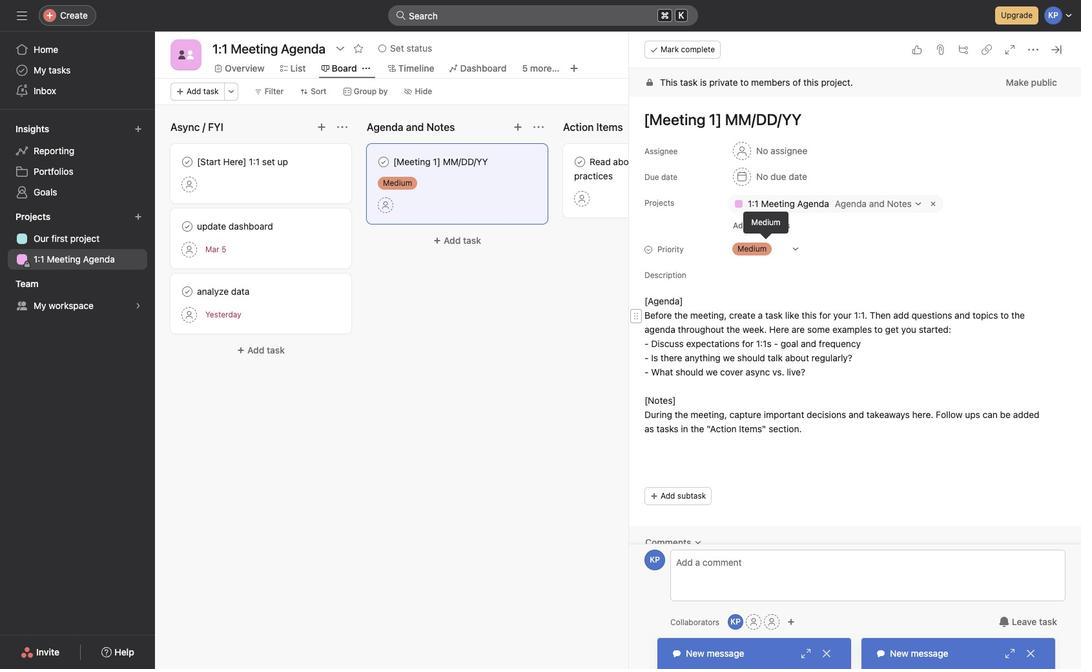 Task type: vqa. For each thing, say whether or not it's contained in the screenshot.
christinaovera9@gmail.com will be notified in the "christinaovera9@gmail.com" dialog
no



Task type: describe. For each thing, give the bounding box(es) containing it.
expectations
[[686, 338, 740, 349]]

week.
[[743, 324, 767, 335]]

1]
[[433, 156, 441, 167]]

comments button
[[637, 532, 710, 555]]

meeting inside main content
[[761, 198, 795, 209]]

action items
[[563, 121, 623, 133]]

to right private
[[740, 77, 749, 88]]

goal
[[781, 338, 799, 349]]

and down some at the right of page
[[801, 338, 817, 349]]

agenda and notes
[[367, 121, 455, 133]]

1:1 meeting agenda link
[[8, 249, 147, 270]]

[notes] during the meeting, capture important decisions and takeaways here. follow ups can be added as tasks in the "action items" section.
[[645, 395, 1042, 435]]

[agenda]
[[645, 296, 683, 307]]

people image
[[178, 47, 194, 63]]

medium inside dropdown button
[[738, 244, 767, 254]]

this inside [agenda] before the meeting, create a task like this for your 1:1. then add questions and topics to the agenda throughout the week. here are some examples to get you started: - discuss expectations for 1:1s - goal and frequency - is there anything we should talk about regularly? - what should we cover async vs. live?
[[802, 310, 817, 321]]

here]
[[223, 156, 247, 167]]

main content containing this task is private to members of this project.
[[629, 68, 1081, 599]]

make public button
[[998, 71, 1066, 94]]

in
[[681, 424, 688, 435]]

task for bottom add task button
[[267, 345, 285, 356]]

add or remove collaborators image
[[787, 619, 795, 627]]

add subtask image
[[959, 45, 969, 55]]

update dashboard
[[197, 221, 273, 232]]

1:1 inside the projects element
[[34, 254, 44, 265]]

public
[[1031, 77, 1057, 88]]

frequency
[[819, 338, 861, 349]]

1 horizontal spatial for
[[819, 310, 831, 321]]

projects inside dropdown button
[[16, 211, 51, 222]]

and inside popup button
[[869, 198, 885, 209]]

async
[[746, 367, 770, 378]]

priority
[[658, 245, 684, 255]]

mark complete checkbox for [start
[[180, 154, 195, 170]]

project.
[[821, 77, 853, 88]]

mark complete
[[661, 45, 715, 54]]

task for the leave task button on the bottom of page
[[1039, 617, 1057, 628]]

started:
[[919, 324, 951, 335]]

and inside '[notes] during the meeting, capture important decisions and takeaways here. follow ups can be added as tasks in the "action items" section.'
[[849, 410, 864, 421]]

agenda and notes
[[835, 198, 912, 209]]

read
[[590, 156, 611, 167]]

questions
[[912, 310, 952, 321]]

meeting inside the projects element
[[47, 254, 81, 265]]

upgrade button
[[995, 6, 1039, 25]]

a
[[758, 310, 763, 321]]

0 vertical spatial medium
[[383, 178, 412, 188]]

full screen image
[[1005, 45, 1015, 55]]

new project or portfolio image
[[134, 213, 142, 221]]

live?
[[787, 367, 806, 378]]

team button
[[13, 275, 50, 293]]

mark complete button
[[645, 41, 721, 59]]

- left is
[[645, 353, 649, 364]]

date inside dropdown button
[[789, 171, 807, 182]]

add to projects
[[733, 221, 790, 231]]

dashboard
[[460, 63, 507, 74]]

anything
[[685, 353, 721, 364]]

by
[[379, 87, 388, 96]]

show options image
[[335, 43, 346, 54]]

make public
[[1006, 77, 1057, 88]]

about inside [agenda] before the meeting, create a task like this for your 1:1. then add questions and topics to the agenda throughout the week. here are some examples to get you started: - discuss expectations for 1:1s - goal and frequency - is there anything we should talk about regularly? - what should we cover async vs. live?
[[785, 353, 809, 364]]

mark complete checkbox for update dashboard
[[180, 219, 195, 234]]

is
[[651, 353, 658, 364]]

our first project
[[34, 233, 100, 244]]

dashboard link
[[450, 61, 507, 76]]

is
[[700, 77, 707, 88]]

Search tasks, projects, and more text field
[[388, 5, 698, 26]]

more section actions image
[[337, 122, 348, 132]]

inbox
[[34, 85, 56, 96]]

added
[[1013, 410, 1040, 421]]

overview link
[[214, 61, 265, 76]]

to right topics
[[1001, 310, 1009, 321]]

data
[[231, 286, 250, 297]]

prominent image
[[396, 10, 406, 21]]

what
[[651, 367, 673, 378]]

analyze data
[[197, 286, 250, 297]]

medium button
[[727, 240, 805, 258]]

0 vertical spatial we
[[723, 353, 735, 364]]

new message for second close image from the right
[[686, 649, 744, 660]]

no for no assignee
[[756, 145, 768, 156]]

teams element
[[0, 273, 155, 319]]

mark complete checkbox for analyze
[[180, 284, 195, 300]]

regularly?
[[812, 353, 853, 364]]

our first project link
[[8, 229, 147, 249]]

mark complete image for [meeting 1] mm/dd/yy
[[376, 154, 391, 170]]

[agenda] before the meeting, create a task like this for your 1:1. then add questions and topics to the agenda throughout the week. here are some examples to get you started: - discuss expectations for 1:1s - goal and frequency - is there anything we should talk about regularly? - what should we cover async vs. live?
[[645, 296, 1028, 378]]

add tab image
[[569, 63, 579, 74]]

list link
[[280, 61, 306, 76]]

leave task button
[[991, 611, 1066, 634]]

invite button
[[12, 641, 68, 665]]

tasks inside '[notes] during the meeting, capture important decisions and takeaways here. follow ups can be added as tasks in the "action items" section.'
[[657, 424, 679, 435]]

description document
[[630, 295, 1066, 437]]

follow
[[936, 410, 963, 421]]

projects element
[[0, 205, 155, 273]]

0 horizontal spatial kp button
[[645, 550, 665, 571]]

2 vertical spatial add task button
[[171, 339, 351, 362]]

add subtask
[[661, 492, 706, 501]]

"action
[[707, 424, 737, 435]]

2 close image from the left
[[1026, 649, 1036, 660]]

reporting
[[34, 145, 74, 156]]

add inside button
[[733, 221, 748, 231]]

subtask
[[677, 492, 706, 501]]

team
[[16, 278, 38, 289]]

about inside read about 1:1s and best practices
[[613, 156, 637, 167]]

task for topmost add task button
[[203, 87, 219, 96]]

this
[[660, 77, 678, 88]]

goals
[[34, 187, 57, 198]]

due date
[[645, 172, 678, 182]]

[meeting
[[393, 156, 431, 167]]

mark complete image for read about 1:1s and best practices
[[572, 154, 588, 170]]

of
[[793, 77, 801, 88]]

tasks inside global element
[[49, 65, 71, 76]]

global element
[[0, 32, 155, 109]]

yesterday
[[205, 310, 241, 320]]

mark complete image for update dashboard
[[180, 219, 195, 234]]

task inside [agenda] before the meeting, create a task like this for your 1:1. then add questions and topics to the agenda throughout the week. here are some examples to get you started: - discuss expectations for 1:1s - goal and frequency - is there anything we should talk about regularly? - what should we cover async vs. live?
[[765, 310, 783, 321]]

meeting, for create
[[690, 310, 727, 321]]

0 horizontal spatial date
[[661, 172, 678, 182]]

agenda
[[645, 324, 676, 335]]

medium tooltip
[[744, 212, 788, 238]]

close details image
[[1052, 45, 1062, 55]]

decisions
[[807, 410, 846, 421]]

mark complete image for [start here] 1:1 set up
[[180, 154, 195, 170]]

leave
[[1012, 617, 1037, 628]]

you
[[902, 324, 917, 335]]

cover
[[720, 367, 743, 378]]

items"
[[739, 424, 766, 435]]

async / fyi
[[171, 121, 223, 133]]

insights
[[16, 123, 49, 134]]

then
[[870, 310, 891, 321]]

expand new message image for first close image from the right
[[1005, 649, 1015, 660]]

my tasks
[[34, 65, 71, 76]]

add task for bottom add task button
[[247, 345, 285, 356]]

k
[[679, 10, 684, 21]]

add task image for async / fyi
[[317, 122, 327, 132]]

0 vertical spatial this
[[804, 77, 819, 88]]

project
[[70, 233, 100, 244]]

my for my workspace
[[34, 300, 46, 311]]

agenda down by
[[367, 121, 403, 133]]

copy task link image
[[982, 45, 992, 55]]

agenda down the no due date at the top right of page
[[798, 198, 829, 209]]

task for the middle add task button
[[463, 235, 481, 246]]

overview
[[225, 63, 265, 74]]

collaborators
[[670, 618, 720, 628]]

1:1 inside [meeting 1] mm/dd/yy dialog
[[748, 198, 759, 209]]

1 vertical spatial should
[[676, 367, 704, 378]]

1:1 meeting agenda inside 1:1 meeting agenda link
[[34, 254, 115, 265]]

are
[[792, 324, 805, 335]]

leave task
[[1012, 617, 1057, 628]]

no due date
[[756, 171, 807, 182]]

section.
[[769, 424, 802, 435]]



Task type: locate. For each thing, give the bounding box(es) containing it.
and inside read about 1:1s and best practices
[[658, 156, 673, 167]]

my inside "link"
[[34, 300, 46, 311]]

0 horizontal spatial mark complete image
[[180, 284, 195, 300]]

should up async at the right
[[737, 353, 765, 364]]

sort
[[311, 87, 327, 96]]

add to starred image
[[353, 43, 364, 54]]

mark complete image left update
[[180, 219, 195, 234]]

1 vertical spatial add task button
[[367, 229, 548, 253]]

0 vertical spatial 1:1s
[[640, 156, 655, 167]]

mark complete checkbox left [start
[[180, 154, 195, 170]]

analyze
[[197, 286, 229, 297]]

see details, my workspace image
[[134, 302, 142, 310]]

1 horizontal spatial 1:1
[[249, 156, 260, 167]]

1 add task image from the left
[[317, 122, 327, 132]]

0 horizontal spatial add task
[[187, 87, 219, 96]]

0 horizontal spatial about
[[613, 156, 637, 167]]

my workspace link
[[8, 296, 147, 317]]

new insights image
[[134, 125, 142, 133]]

1 vertical spatial for
[[742, 338, 754, 349]]

0 vertical spatial should
[[737, 353, 765, 364]]

0 vertical spatial 1:1
[[249, 156, 260, 167]]

2 expand new message image from the left
[[1005, 649, 1015, 660]]

about right the read
[[613, 156, 637, 167]]

mar 5 button
[[205, 245, 226, 255]]

mark complete checkbox for read about 1:1s and best practices
[[572, 154, 588, 170]]

add subtask button
[[645, 488, 712, 506]]

mark complete image left analyze
[[180, 284, 195, 300]]

add task image left more section actions image
[[513, 122, 523, 132]]

1 vertical spatial 5
[[222, 245, 226, 255]]

there
[[661, 353, 682, 364]]

about up live?
[[785, 353, 809, 364]]

0 horizontal spatial 1:1
[[34, 254, 44, 265]]

to inside button
[[750, 221, 758, 231]]

tasks down home
[[49, 65, 71, 76]]

1 mark complete image from the top
[[180, 154, 195, 170]]

mark complete image up practices
[[572, 154, 588, 170]]

async
[[171, 121, 200, 133]]

1 vertical spatial meeting
[[47, 254, 81, 265]]

1 vertical spatial 1:1 meeting agenda
[[34, 254, 115, 265]]

kp for leftmost kp button
[[650, 556, 660, 565]]

2 horizontal spatial add task
[[444, 235, 481, 246]]

goals link
[[8, 182, 147, 203]]

for
[[819, 310, 831, 321], [742, 338, 754, 349]]

board
[[332, 63, 357, 74]]

meeting down the our first project
[[47, 254, 81, 265]]

0 vertical spatial meeting,
[[690, 310, 727, 321]]

1:1 down our
[[34, 254, 44, 265]]

no left due
[[756, 171, 768, 182]]

0 horizontal spatial kp
[[650, 556, 660, 565]]

1 horizontal spatial add task image
[[513, 122, 523, 132]]

for down week.
[[742, 338, 754, 349]]

1 vertical spatial my
[[34, 300, 46, 311]]

2 mark complete checkbox from the top
[[180, 284, 195, 300]]

0 horizontal spatial add task image
[[317, 122, 327, 132]]

2 my from the top
[[34, 300, 46, 311]]

remove image
[[928, 199, 938, 209]]

projects button
[[13, 208, 62, 226]]

help
[[115, 647, 134, 658]]

portfolios link
[[8, 161, 147, 182]]

0 vertical spatial tasks
[[49, 65, 71, 76]]

dashboard
[[229, 221, 273, 232]]

create button
[[39, 5, 96, 26]]

0 vertical spatial kp
[[650, 556, 660, 565]]

mark complete image for analyze data
[[180, 284, 195, 300]]

agenda down project
[[83, 254, 115, 265]]

1 new message from the left
[[686, 649, 744, 660]]

1:1 up add to projects
[[748, 198, 759, 209]]

kp right collaborators
[[731, 618, 741, 627]]

0 horizontal spatial tasks
[[49, 65, 71, 76]]

1:1 meeting agenda
[[748, 198, 829, 209], [34, 254, 115, 265]]

meeting, up throughout
[[690, 310, 727, 321]]

more section actions image
[[534, 122, 544, 132]]

we up cover
[[723, 353, 735, 364]]

1 horizontal spatial date
[[789, 171, 807, 182]]

my tasks link
[[8, 60, 147, 81]]

0 horizontal spatial 1:1s
[[640, 156, 655, 167]]

the down the create
[[727, 324, 740, 335]]

and left notes
[[869, 198, 885, 209]]

kp down the comments
[[650, 556, 660, 565]]

medium
[[383, 178, 412, 188], [752, 218, 781, 227], [738, 244, 767, 254]]

agenda inside popup button
[[835, 198, 867, 209]]

projects down due date
[[645, 198, 675, 208]]

1 horizontal spatial projects
[[645, 198, 675, 208]]

no inside no assignee dropdown button
[[756, 145, 768, 156]]

meeting
[[761, 198, 795, 209], [47, 254, 81, 265]]

1:1s down week.
[[756, 338, 772, 349]]

description
[[645, 271, 687, 280]]

add task image for agenda and notes
[[513, 122, 523, 132]]

mark complete image left [meeting
[[376, 154, 391, 170]]

close image
[[822, 649, 832, 660], [1026, 649, 1036, 660]]

None text field
[[209, 37, 329, 60]]

2 mark complete image from the top
[[180, 219, 195, 234]]

invite
[[36, 647, 59, 658]]

1 expand new message image from the left
[[801, 649, 811, 660]]

1 vertical spatial 1:1
[[748, 198, 759, 209]]

1 close image from the left
[[822, 649, 832, 660]]

agenda left notes
[[835, 198, 867, 209]]

1 vertical spatial this
[[802, 310, 817, 321]]

no left assignee
[[756, 145, 768, 156]]

⌘
[[661, 10, 669, 21]]

meeting, for capture
[[691, 410, 727, 421]]

meeting, inside '[notes] during the meeting, capture important decisions and takeaways here. follow ups can be added as tasks in the "action items" section.'
[[691, 410, 727, 421]]

create
[[729, 310, 756, 321]]

0 vertical spatial no
[[756, 145, 768, 156]]

we down anything
[[706, 367, 718, 378]]

0 vertical spatial mark complete image
[[180, 154, 195, 170]]

make
[[1006, 77, 1029, 88]]

the right topics
[[1012, 310, 1025, 321]]

mark complete checkbox left update
[[180, 219, 195, 234]]

set
[[390, 43, 404, 54]]

add task for topmost add task button
[[187, 87, 219, 96]]

meeting, inside [agenda] before the meeting, create a task like this for your 1:1. then add questions and topics to the agenda throughout the week. here are some examples to get you started: - discuss expectations for 1:1s - goal and frequency - is there anything we should talk about regularly? - what should we cover async vs. live?
[[690, 310, 727, 321]]

0 vertical spatial 1:1 meeting agenda
[[748, 198, 829, 209]]

1:1s inside read about 1:1s and best practices
[[640, 156, 655, 167]]

for up some at the right of page
[[819, 310, 831, 321]]

and up due date
[[658, 156, 673, 167]]

no for no due date
[[756, 171, 768, 182]]

1 horizontal spatial 5
[[522, 63, 528, 74]]

hide sidebar image
[[17, 10, 27, 21]]

get
[[885, 324, 899, 335]]

more…
[[530, 63, 560, 74]]

1 horizontal spatial 1:1 meeting agenda
[[748, 198, 829, 209]]

board link
[[321, 61, 357, 76]]

home
[[34, 44, 58, 55]]

task inside the leave task button
[[1039, 617, 1057, 628]]

Task Name text field
[[636, 105, 1066, 134]]

Mark complete checkbox
[[376, 154, 391, 170], [572, 154, 588, 170], [180, 219, 195, 234]]

should down anything
[[676, 367, 704, 378]]

complete
[[681, 45, 715, 54]]

2 vertical spatial medium
[[738, 244, 767, 254]]

1 horizontal spatial new message
[[890, 649, 949, 660]]

[meeting 1] mm/dd/yy dialog
[[629, 32, 1081, 670]]

best
[[676, 156, 694, 167]]

1 horizontal spatial kp button
[[728, 615, 744, 630]]

examples
[[833, 324, 872, 335]]

2 horizontal spatial 1:1
[[748, 198, 759, 209]]

1 horizontal spatial 1:1s
[[756, 338, 772, 349]]

my up inbox
[[34, 65, 46, 76]]

this right of at top right
[[804, 77, 819, 88]]

set
[[262, 156, 275, 167]]

1 vertical spatial about
[[785, 353, 809, 364]]

medium down add to projects button
[[738, 244, 767, 254]]

1 vertical spatial no
[[756, 171, 768, 182]]

projects up our
[[16, 211, 51, 222]]

private
[[709, 77, 738, 88]]

1 horizontal spatial add task
[[247, 345, 285, 356]]

notes
[[887, 198, 912, 209]]

group by
[[354, 87, 388, 96]]

0 vertical spatial add task button
[[171, 83, 225, 101]]

new message for first close image from the right
[[890, 649, 949, 660]]

kp button right collaborators
[[728, 615, 744, 630]]

0 vertical spatial 5
[[522, 63, 528, 74]]

0 horizontal spatial we
[[706, 367, 718, 378]]

filter
[[265, 87, 284, 96]]

2 vertical spatial 1:1
[[34, 254, 44, 265]]

first
[[51, 233, 68, 244]]

1 horizontal spatial tasks
[[657, 424, 679, 435]]

the right in on the bottom of page
[[691, 424, 704, 435]]

2 horizontal spatial mark complete image
[[572, 154, 588, 170]]

tasks down during
[[657, 424, 679, 435]]

date right due
[[789, 171, 807, 182]]

to left get
[[875, 324, 883, 335]]

1 no from the top
[[756, 145, 768, 156]]

0 horizontal spatial new message
[[686, 649, 744, 660]]

mark complete checkbox for [meeting 1] mm/dd/yy
[[376, 154, 391, 170]]

1 vertical spatial meeting,
[[691, 410, 727, 421]]

upgrade
[[1001, 10, 1033, 20]]

and left topics
[[955, 310, 970, 321]]

ups
[[965, 410, 980, 421]]

before
[[645, 310, 672, 321]]

add
[[893, 310, 909, 321]]

0 vertical spatial for
[[819, 310, 831, 321]]

0 vertical spatial my
[[34, 65, 46, 76]]

my inside global element
[[34, 65, 46, 76]]

expand new message image
[[801, 649, 811, 660], [1005, 649, 1015, 660]]

capture
[[730, 410, 762, 421]]

1 vertical spatial we
[[706, 367, 718, 378]]

main content
[[629, 68, 1081, 599]]

no assignee button
[[727, 140, 813, 163]]

can
[[983, 410, 998, 421]]

0 horizontal spatial expand new message image
[[801, 649, 811, 660]]

None field
[[388, 5, 698, 26]]

2 no from the top
[[756, 171, 768, 182]]

- left what on the bottom right of page
[[645, 367, 649, 378]]

5 inside 5 more… popup button
[[522, 63, 528, 74]]

due
[[771, 171, 786, 182]]

1 vertical spatial medium
[[752, 218, 781, 227]]

0 vertical spatial about
[[613, 156, 637, 167]]

1:1.
[[854, 310, 867, 321]]

takeaways
[[867, 410, 910, 421]]

0 vertical spatial mark complete checkbox
[[180, 154, 195, 170]]

meeting up projects
[[761, 198, 795, 209]]

1 horizontal spatial expand new message image
[[1005, 649, 1015, 660]]

and notes
[[406, 121, 455, 133]]

0 horizontal spatial projects
[[16, 211, 51, 222]]

0 horizontal spatial mark complete checkbox
[[180, 219, 195, 234]]

1:1 meeting agenda down our first project 'link'
[[34, 254, 115, 265]]

about
[[613, 156, 637, 167], [785, 353, 809, 364]]

the down "[agenda]"
[[675, 310, 688, 321]]

1 horizontal spatial should
[[737, 353, 765, 364]]

expand new message image for second close image from the right
[[801, 649, 811, 660]]

1 horizontal spatial kp
[[731, 618, 741, 627]]

and right decisions
[[849, 410, 864, 421]]

attachments: add a file to this task, [meeting 1] mm/dd/yy image
[[935, 45, 946, 55]]

projects inside main content
[[645, 198, 675, 208]]

1 horizontal spatial meeting
[[761, 198, 795, 209]]

date
[[789, 171, 807, 182], [661, 172, 678, 182]]

2 horizontal spatial mark complete checkbox
[[572, 154, 588, 170]]

0 vertical spatial meeting
[[761, 198, 795, 209]]

- left goal
[[774, 338, 778, 349]]

0 horizontal spatial 5
[[222, 245, 226, 255]]

mark complete image left [start
[[180, 154, 195, 170]]

no assignee
[[756, 145, 808, 156]]

1 vertical spatial projects
[[16, 211, 51, 222]]

1:1s up 'due'
[[640, 156, 655, 167]]

add inside button
[[661, 492, 675, 501]]

comments
[[645, 537, 692, 548]]

5 right mar
[[222, 245, 226, 255]]

5 left more…
[[522, 63, 528, 74]]

1 mark complete checkbox from the top
[[180, 154, 195, 170]]

add task for the middle add task button
[[444, 235, 481, 246]]

no inside no due date dropdown button
[[756, 171, 768, 182]]

2 vertical spatial add task
[[247, 345, 285, 356]]

filter button
[[248, 83, 290, 101]]

reporting link
[[8, 141, 147, 161]]

topics
[[973, 310, 998, 321]]

1:1 meeting agenda inside main content
[[748, 198, 829, 209]]

mark complete checkbox left analyze
[[180, 284, 195, 300]]

tab actions image
[[362, 65, 370, 72]]

meeting, up "action
[[691, 410, 727, 421]]

Mark complete checkbox
[[180, 154, 195, 170], [180, 284, 195, 300]]

here.
[[912, 410, 934, 421]]

0 likes. click to like this task image
[[912, 45, 922, 55]]

up
[[278, 156, 288, 167]]

medium down [meeting
[[383, 178, 412, 188]]

add task image left more section actions icon
[[317, 122, 327, 132]]

insights element
[[0, 118, 155, 205]]

2 new message from the left
[[890, 649, 949, 660]]

kp button down the comments
[[645, 550, 665, 571]]

[start here] 1:1 set up
[[197, 156, 288, 167]]

set status button
[[373, 39, 438, 57]]

more actions for this task image
[[1028, 45, 1039, 55]]

1 horizontal spatial mark complete image
[[376, 154, 391, 170]]

1 vertical spatial 1:1s
[[756, 338, 772, 349]]

- down agenda
[[645, 338, 649, 349]]

1 vertical spatial mark complete image
[[180, 219, 195, 234]]

1 vertical spatial mark complete checkbox
[[180, 284, 195, 300]]

1 vertical spatial kp
[[731, 618, 741, 627]]

agenda and notes button
[[832, 197, 926, 211]]

we
[[723, 353, 735, 364], [706, 367, 718, 378]]

1 horizontal spatial mark complete checkbox
[[376, 154, 391, 170]]

0 horizontal spatial for
[[742, 338, 754, 349]]

mark complete checkbox left [meeting
[[376, 154, 391, 170]]

your
[[833, 310, 852, 321]]

0 horizontal spatial 1:1 meeting agenda
[[34, 254, 115, 265]]

[notes]
[[645, 395, 676, 406]]

1 vertical spatial kp button
[[728, 615, 744, 630]]

agenda inside the projects element
[[83, 254, 115, 265]]

0 horizontal spatial close image
[[822, 649, 832, 660]]

medium inside tooltip
[[752, 218, 781, 227]]

1 vertical spatial tasks
[[657, 424, 679, 435]]

timeline
[[398, 63, 434, 74]]

our
[[34, 233, 49, 244]]

mark complete image
[[180, 154, 195, 170], [180, 219, 195, 234]]

1:1 meeting agenda up projects
[[748, 198, 829, 209]]

mar
[[205, 245, 219, 255]]

some
[[807, 324, 830, 335]]

1:1s inside [agenda] before the meeting, create a task like this for your 1:1. then add questions and topics to the agenda throughout the week. here are some examples to get you started: - discuss expectations for 1:1s - goal and frequency - is there anything we should talk about regularly? - what should we cover async vs. live?
[[756, 338, 772, 349]]

1 my from the top
[[34, 65, 46, 76]]

0 vertical spatial add task
[[187, 87, 219, 96]]

1 horizontal spatial about
[[785, 353, 809, 364]]

this up some at the right of page
[[802, 310, 817, 321]]

0 vertical spatial kp button
[[645, 550, 665, 571]]

set status
[[390, 43, 432, 54]]

no due date button
[[727, 165, 813, 189]]

medium up 'medium' dropdown button at the right of page
[[752, 218, 781, 227]]

2 add task image from the left
[[513, 122, 523, 132]]

mark complete checkbox up practices
[[572, 154, 588, 170]]

1 vertical spatial add task
[[444, 235, 481, 246]]

1 horizontal spatial we
[[723, 353, 735, 364]]

0 horizontal spatial meeting
[[47, 254, 81, 265]]

the up in on the bottom of page
[[675, 410, 688, 421]]

tasks
[[49, 65, 71, 76], [657, 424, 679, 435]]

kp button
[[645, 550, 665, 571], [728, 615, 744, 630]]

add task image
[[317, 122, 327, 132], [513, 122, 523, 132]]

/ fyi
[[202, 121, 223, 133]]

due
[[645, 172, 659, 182]]

1:1 left set on the top left
[[249, 156, 260, 167]]

date right 'due'
[[661, 172, 678, 182]]

to left projects
[[750, 221, 758, 231]]

0 horizontal spatial should
[[676, 367, 704, 378]]

mark complete image
[[376, 154, 391, 170], [572, 154, 588, 170], [180, 284, 195, 300]]

my for my tasks
[[34, 65, 46, 76]]

my down team dropdown button
[[34, 300, 46, 311]]

1 horizontal spatial close image
[[1026, 649, 1036, 660]]

0 vertical spatial projects
[[645, 198, 675, 208]]

mar 5
[[205, 245, 226, 255]]

more actions image
[[227, 88, 235, 96]]

kp for bottommost kp button
[[731, 618, 741, 627]]



